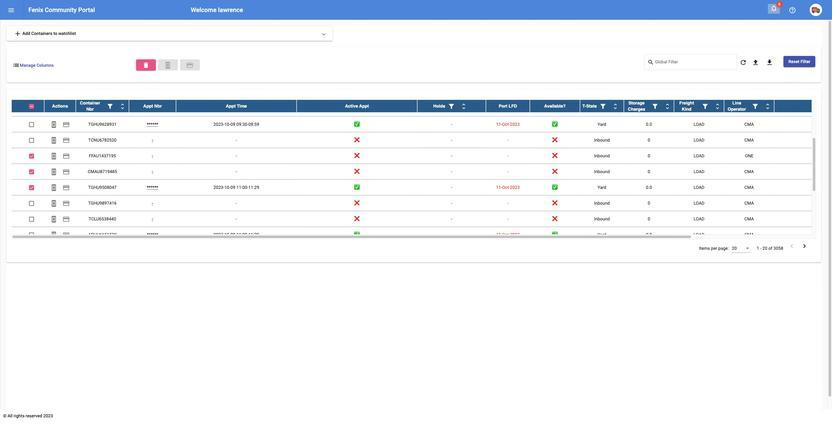 Task type: locate. For each thing, give the bounding box(es) containing it.
4 11- from the top
[[497, 233, 503, 238]]

0 horizontal spatial nbr
[[86, 107, 94, 112]]

0 for ffau1437195
[[648, 154, 651, 159]]

book_online button for tghu9508047
[[48, 181, 60, 194]]

1 11- from the top
[[497, 106, 503, 111]]

- link for tghu9897416
[[152, 201, 153, 206]]

10- for aphu6651520
[[225, 233, 231, 238]]

1 horizontal spatial appt
[[226, 104, 236, 109]]

active appt
[[345, 104, 369, 109]]

fenix
[[28, 6, 43, 14]]

4 oct- from the top
[[503, 233, 511, 238]]

0 vertical spatial ******
[[147, 122, 158, 127]]

row
[[11, 85, 833, 101], [11, 100, 833, 113], [11, 101, 833, 117], [11, 117, 833, 133], [11, 133, 833, 148], [11, 148, 833, 164], [11, 164, 833, 180], [11, 180, 833, 196], [11, 196, 833, 212], [11, 212, 833, 227], [11, 227, 833, 243]]

nbr for container nbr
[[86, 107, 94, 112]]

3 - cell from the top
[[176, 164, 297, 180]]

book_online
[[164, 62, 172, 69], [50, 105, 58, 113], [50, 121, 58, 129], [50, 137, 58, 144], [50, 153, 58, 160], [50, 169, 58, 176], [50, 184, 58, 192], [50, 200, 58, 208], [50, 216, 58, 223], [50, 232, 58, 239]]

manage
[[20, 63, 35, 68]]

11:29
[[249, 185, 259, 190], [249, 233, 259, 238]]

1 vertical spatial 09
[[231, 185, 236, 190]]

2023- for aphu6651520
[[214, 233, 225, 238]]

11-oct-2023 for gesu6682788
[[497, 106, 520, 111]]

time
[[237, 104, 247, 109]]

3 unfold_more from the left
[[612, 103, 620, 110]]

2 vertical spatial ******
[[147, 233, 158, 238]]

❌
[[355, 106, 360, 111], [355, 138, 360, 143], [553, 138, 558, 143], [355, 154, 360, 159], [553, 154, 558, 159], [355, 169, 360, 174], [553, 169, 558, 174], [355, 201, 360, 206], [553, 201, 558, 206], [355, 217, 360, 222], [553, 217, 558, 222]]

no color image
[[7, 7, 15, 14], [790, 7, 797, 14], [740, 59, 748, 66], [753, 59, 760, 66], [767, 59, 774, 66], [12, 62, 20, 69], [164, 62, 172, 69], [448, 103, 456, 110], [461, 103, 468, 110], [600, 103, 607, 110], [665, 103, 672, 110], [702, 103, 710, 110], [765, 103, 772, 110], [50, 105, 58, 113], [50, 137, 58, 144], [50, 153, 58, 160], [50, 169, 58, 176], [63, 200, 70, 208], [50, 216, 58, 223], [50, 232, 58, 239], [802, 243, 809, 250]]

book_online button for gesu6682788
[[48, 103, 60, 115]]

no color image inside file_download button
[[767, 59, 774, 66]]

11- for tghu9628931
[[497, 122, 503, 127]]

2 vertical spatial 09
[[231, 233, 236, 238]]

6 filter_alt from the left
[[752, 103, 760, 110]]

appt nbr
[[143, 104, 162, 109]]

2 20 from the left
[[763, 246, 768, 251]]

yard
[[598, 106, 607, 111], [598, 122, 607, 127], [598, 185, 607, 190], [598, 233, 607, 238]]

- link for gesu6682788
[[152, 106, 153, 111]]

ffau1437195
[[89, 154, 116, 159]]

filter_alt right storage charges
[[652, 103, 660, 110]]

1 vertical spatial 11:29
[[249, 233, 259, 238]]

unfold_more
[[119, 103, 126, 110], [461, 103, 468, 110], [612, 103, 620, 110], [665, 103, 672, 110], [715, 103, 722, 110], [765, 103, 772, 110]]

load
[[694, 106, 705, 111], [694, 122, 705, 127], [694, 138, 705, 143], [694, 154, 705, 159], [694, 169, 705, 174], [694, 185, 705, 190], [694, 201, 705, 206], [694, 217, 705, 222], [694, 233, 705, 238]]

0 horizontal spatial 20
[[733, 246, 738, 251]]

1 10- from the top
[[225, 122, 231, 127]]

unfold_more for holds
[[461, 103, 468, 110]]

payment for tghu9897416
[[63, 200, 70, 208]]

8 load from the top
[[694, 217, 705, 222]]

filter
[[801, 59, 811, 64]]

to
[[53, 31, 57, 36]]

5 row from the top
[[11, 133, 833, 148]]

2 vertical spatial 2023-
[[214, 233, 225, 238]]

navigate_before
[[789, 243, 796, 250]]

1 vertical spatial ****** link
[[147, 185, 158, 190]]

3 10- from the top
[[225, 233, 231, 238]]

5 unfold_more button from the left
[[712, 100, 725, 112]]

per
[[712, 246, 718, 251]]

20 left the of
[[763, 246, 768, 251]]

appt nbr column header
[[129, 100, 176, 112]]

load for tghu9897416
[[694, 201, 705, 206]]

load for aphu6651520
[[694, 233, 705, 238]]

active
[[345, 104, 358, 109]]

4 load from the top
[[694, 154, 705, 159]]

unfold_more for container nbr
[[119, 103, 126, 110]]

no color image inside navigate_before button
[[789, 243, 796, 250]]

3 cma from the top
[[745, 138, 755, 143]]

load for tghu9508047
[[694, 185, 705, 190]]

3 oct- from the top
[[503, 185, 511, 190]]

6 unfold_more from the left
[[765, 103, 772, 110]]

2 vertical spatial ****** link
[[147, 233, 158, 238]]

navigate_before button
[[787, 242, 798, 251]]

2 11- from the top
[[497, 122, 503, 127]]

1 vertical spatial 10-
[[225, 185, 231, 190]]

rights
[[14, 414, 25, 419]]

2023 for gesu6682788
[[511, 106, 520, 111]]

6 unfold_more button from the left
[[762, 100, 775, 112]]

2 unfold_more from the left
[[461, 103, 468, 110]]

tghu9897416
[[88, 201, 117, 206]]

-
[[152, 106, 153, 111], [236, 106, 237, 111], [452, 106, 453, 111], [452, 122, 453, 127], [152, 138, 153, 143], [236, 138, 237, 143], [452, 138, 453, 143], [508, 138, 509, 143], [152, 154, 153, 159], [236, 154, 237, 159], [452, 154, 453, 159], [508, 154, 509, 159], [152, 169, 153, 174], [236, 169, 237, 174], [452, 169, 453, 174], [508, 169, 509, 174], [452, 185, 453, 190], [152, 201, 153, 206], [236, 201, 237, 206], [452, 201, 453, 206], [508, 201, 509, 206], [152, 217, 153, 222], [236, 217, 237, 222], [452, 217, 453, 222], [508, 217, 509, 222], [452, 233, 453, 238], [761, 246, 762, 251]]

1 11:29 from the top
[[249, 185, 259, 190]]

4 column header from the left
[[625, 100, 675, 112]]

payment button
[[180, 59, 200, 70], [60, 103, 72, 115], [60, 118, 72, 131], [60, 134, 72, 146], [60, 150, 72, 162], [60, 166, 72, 178], [60, 181, 72, 194], [60, 197, 72, 210], [60, 213, 72, 225], [60, 229, 72, 241]]

grid
[[11, 85, 833, 243]]

all
[[8, 414, 13, 419]]

3 load from the top
[[694, 138, 705, 143]]

✅
[[553, 106, 558, 111], [355, 122, 360, 127], [553, 122, 558, 127], [355, 185, 360, 190], [553, 185, 558, 190], [355, 233, 360, 238], [553, 233, 558, 238]]

navigate_next
[[802, 243, 809, 250]]

0 vertical spatial 11:29
[[249, 185, 259, 190]]

- link for tclu6538440
[[152, 217, 153, 222]]

0 for tclu6538440
[[648, 217, 651, 222]]

filter_alt button
[[104, 100, 116, 112], [446, 100, 458, 112], [597, 100, 610, 112], [650, 100, 662, 112], [700, 100, 712, 112], [750, 100, 762, 112]]

lawrence
[[218, 6, 243, 14]]

11-oct-2023 for tghu9508047
[[497, 185, 520, 190]]

book_online button
[[158, 59, 178, 70], [48, 103, 60, 115], [48, 118, 60, 131], [48, 134, 60, 146], [48, 150, 60, 162], [48, 166, 60, 178], [48, 181, 60, 194], [48, 197, 60, 210], [48, 213, 60, 225], [48, 229, 60, 241]]

2 vertical spatial 10-
[[225, 233, 231, 238]]

5 filter_alt button from the left
[[700, 100, 712, 112]]

3 0.0 from the top
[[647, 185, 653, 190]]

- cell for tghu9897416
[[176, 196, 297, 211]]

2023- for tghu9628931
[[214, 122, 225, 127]]

09
[[231, 122, 236, 127], [231, 185, 236, 190], [231, 233, 236, 238]]

no color image for book_online button for ffau1437195
[[50, 153, 58, 160]]

filter_alt for storage charges
[[652, 103, 660, 110]]

no color image for the 'help_outline' popup button
[[790, 7, 797, 14]]

payment for aphu6651520
[[63, 232, 70, 239]]

page:
[[719, 246, 730, 251]]

2 oct- from the top
[[503, 122, 511, 127]]

tclu6538440
[[89, 217, 116, 222]]

0.0
[[647, 106, 653, 111], [647, 122, 653, 127], [647, 185, 653, 190], [647, 233, 653, 238]]

gesu6682788
[[89, 106, 116, 111]]

0.0 for aphu6651520
[[647, 233, 653, 238]]

Global Watchlist Filter field
[[656, 61, 735, 66]]

- cell
[[176, 133, 297, 148], [176, 148, 297, 164], [176, 164, 297, 180], [176, 196, 297, 211], [176, 212, 297, 227]]

filter_alt
[[107, 103, 114, 110], [448, 103, 456, 110], [600, 103, 607, 110], [652, 103, 660, 110], [702, 103, 710, 110], [752, 103, 760, 110]]

no color image containing file_upload
[[753, 59, 760, 66]]

0 vertical spatial 2023-10-09 11:00-11:29
[[214, 185, 259, 190]]

4 yard from the top
[[598, 233, 607, 238]]

09:59
[[249, 122, 259, 127]]

book_online for gesu6682788
[[50, 105, 58, 113]]

2023-
[[214, 122, 225, 127], [214, 185, 225, 190], [214, 233, 225, 238]]

0 horizontal spatial appt
[[143, 104, 153, 109]]

3 11- from the top
[[497, 185, 503, 190]]

3 0 from the top
[[648, 169, 651, 174]]

appt inside "column header"
[[143, 104, 153, 109]]

2 11-oct-2023 from the top
[[497, 122, 520, 127]]

tim
[[828, 104, 833, 109]]

1 appt from the left
[[143, 104, 153, 109]]

5 - link from the top
[[152, 201, 153, 206]]

11- for aphu6651520
[[497, 233, 503, 238]]

no color image containing search
[[648, 59, 656, 66]]

2 filter_alt button from the left
[[446, 100, 458, 112]]

oct- for gesu6682788
[[503, 106, 511, 111]]

book_online for tclu6538440
[[50, 216, 58, 223]]

nbr
[[154, 104, 162, 109], [86, 107, 94, 112]]

no color image for file_upload button
[[753, 59, 760, 66]]

no color image containing file_download
[[767, 59, 774, 66]]

actions
[[52, 104, 68, 109]]

filter_alt button for container nbr
[[104, 100, 116, 112]]

1 vertical spatial 2023-10-09 11:00-11:29
[[214, 233, 259, 238]]

5 filter_alt from the left
[[702, 103, 710, 110]]

0.0 for tghu9508047
[[647, 185, 653, 190]]

2 appt from the left
[[226, 104, 236, 109]]

2 horizontal spatial appt
[[360, 104, 369, 109]]

1 oct- from the top
[[503, 106, 511, 111]]

cma for gesu6682788
[[745, 106, 755, 111]]

1 horizontal spatial 20
[[763, 246, 768, 251]]

cma for tghu9508047
[[745, 185, 755, 190]]

4 filter_alt from the left
[[652, 103, 660, 110]]

cell
[[11, 85, 44, 101], [44, 85, 76, 101], [76, 85, 129, 101], [129, 85, 176, 101], [176, 85, 297, 101], [297, 85, 418, 101], [418, 85, 486, 101], [486, 85, 530, 101], [530, 85, 581, 101], [581, 85, 625, 101], [625, 85, 675, 101], [675, 85, 725, 101], [725, 85, 775, 101], [775, 85, 833, 101], [775, 101, 833, 116], [775, 117, 833, 132], [775, 133, 833, 148], [775, 148, 833, 164], [775, 164, 833, 180], [775, 180, 833, 195], [775, 196, 833, 211], [775, 212, 833, 227], [775, 227, 833, 243]]

- link
[[152, 106, 153, 111], [152, 138, 153, 143], [152, 154, 153, 159], [152, 169, 153, 174], [152, 201, 153, 206], [152, 217, 153, 222]]

3 column header from the left
[[581, 100, 625, 112]]

2 ****** link from the top
[[147, 185, 158, 190]]

nbr inside container nbr
[[86, 107, 94, 112]]

11- for gesu6682788
[[497, 106, 503, 111]]

nbr inside "column header"
[[154, 104, 162, 109]]

10-
[[225, 122, 231, 127], [225, 185, 231, 190], [225, 233, 231, 238]]

1 yard from the top
[[598, 106, 607, 111]]

2 2023-10-09 11:00-11:29 from the top
[[214, 233, 259, 238]]

unfold_more for freight kind
[[715, 103, 722, 110]]

watchlist
[[58, 31, 76, 36]]

11:00- for tghu9508047
[[237, 185, 249, 190]]

1 vertical spatial 2023-
[[214, 185, 225, 190]]

file_upload button
[[750, 56, 763, 68]]

4 unfold_more button from the left
[[662, 100, 674, 112]]

7 cma from the top
[[745, 217, 755, 222]]

7 load from the top
[[694, 201, 705, 206]]

no color image containing navigate_next
[[802, 243, 809, 250]]

4 - link from the top
[[152, 169, 153, 174]]

3 row from the top
[[11, 101, 833, 117]]

one
[[746, 154, 754, 159]]

3 ****** from the top
[[147, 233, 158, 238]]

8 cma from the top
[[745, 233, 755, 238]]

state
[[587, 104, 597, 109]]

load for tclu6538440
[[694, 217, 705, 222]]

filter_alt button for line operator
[[750, 100, 762, 112]]

no color image for book_online button related to tclu6538440
[[50, 216, 58, 223]]

1 ****** from the top
[[147, 122, 158, 127]]

4 filter_alt button from the left
[[650, 100, 662, 112]]

2 load from the top
[[694, 122, 705, 127]]

1 filter_alt from the left
[[107, 103, 114, 110]]

1 cma from the top
[[745, 106, 755, 111]]

no color image for menu button at the left of page
[[7, 7, 15, 14]]

1 - 20 of 3058
[[758, 246, 784, 251]]

port lfd
[[499, 104, 518, 109]]

4 0.0 from the top
[[647, 233, 653, 238]]

5 0 from the top
[[648, 217, 651, 222]]

1 unfold_more button from the left
[[116, 100, 129, 112]]

9 load from the top
[[694, 233, 705, 238]]

1 vertical spatial ******
[[147, 185, 158, 190]]

1 horizontal spatial nbr
[[154, 104, 162, 109]]

load for cmau8719485
[[694, 169, 705, 174]]

t-
[[583, 104, 587, 109]]

09:30-
[[237, 122, 249, 127]]

3 09 from the top
[[231, 233, 236, 238]]

cma for tghu9628931
[[745, 122, 755, 127]]

filter_alt up tghu9628931
[[107, 103, 114, 110]]

actions column header
[[44, 100, 76, 112]]

cma for tcnu6782520
[[745, 138, 755, 143]]

load for ffau1437195
[[694, 154, 705, 159]]

0 vertical spatial 2023-
[[214, 122, 225, 127]]

payment for ffau1437195
[[63, 153, 70, 160]]

0 vertical spatial 10-
[[225, 122, 231, 127]]

1 filter_alt button from the left
[[104, 100, 116, 112]]

1 ****** link from the top
[[147, 122, 158, 127]]

1 0.0 from the top
[[647, 106, 653, 111]]

1 0 from the top
[[648, 138, 651, 143]]

6 filter_alt button from the left
[[750, 100, 762, 112]]

11-oct-2023
[[497, 106, 520, 111], [497, 122, 520, 127], [497, 185, 520, 190], [497, 233, 520, 238]]

2023
[[511, 106, 520, 111], [511, 122, 520, 127], [511, 185, 520, 190], [511, 233, 520, 238], [43, 414, 53, 419]]

search
[[648, 59, 655, 65]]

6 - link from the top
[[152, 217, 153, 222]]

list
[[12, 62, 20, 69]]

payment button for aphu6651520
[[60, 229, 72, 241]]

2 0 from the top
[[648, 154, 651, 159]]

payment for tclu6538440
[[63, 216, 70, 223]]

appt time
[[226, 104, 247, 109]]

holds
[[434, 104, 446, 109]]

no color image containing navigate_before
[[789, 243, 796, 250]]

2 10- from the top
[[225, 185, 231, 190]]

1 2023-10-09 11:00-11:29 from the top
[[214, 185, 259, 190]]

******
[[147, 122, 158, 127], [147, 185, 158, 190], [147, 233, 158, 238]]

20 right page:
[[733, 246, 738, 251]]

no color image inside file_upload button
[[753, 59, 760, 66]]

no color image for the navigate_next button
[[802, 243, 809, 250]]

t-state filter_alt
[[583, 103, 607, 110]]

notifications_none button
[[769, 4, 781, 14]]

11:29 for aphu6651520
[[249, 233, 259, 238]]

5 - cell from the top
[[176, 212, 297, 227]]

no color image containing help_outline
[[790, 7, 797, 14]]

5 cma from the top
[[745, 185, 755, 190]]

- cell for cmau8719485
[[176, 164, 297, 180]]

1 - cell from the top
[[176, 133, 297, 148]]

no color image
[[771, 5, 778, 12], [14, 30, 21, 38], [648, 59, 656, 66], [186, 62, 194, 69], [107, 103, 114, 110], [119, 103, 126, 110], [612, 103, 620, 110], [652, 103, 660, 110], [715, 103, 722, 110], [752, 103, 760, 110], [63, 105, 70, 113], [50, 121, 58, 129], [63, 121, 70, 129], [63, 137, 70, 144], [63, 153, 70, 160], [63, 169, 70, 176], [50, 184, 58, 192], [63, 184, 70, 192], [50, 200, 58, 208], [63, 216, 70, 223], [63, 232, 70, 239], [789, 243, 796, 250]]

filter_alt right state
[[600, 103, 607, 110]]

2 - cell from the top
[[176, 148, 297, 164]]

kind
[[683, 107, 692, 112]]

5 unfold_more from the left
[[715, 103, 722, 110]]

- link for ffau1437195
[[152, 154, 153, 159]]

no color image containing list
[[12, 62, 20, 69]]

10- for tghu9628931
[[225, 122, 231, 127]]

- link for tcnu6782520
[[152, 138, 153, 143]]

6 cma from the top
[[745, 201, 755, 206]]

- cell for tcnu6782520
[[176, 133, 297, 148]]

11:00-
[[237, 185, 249, 190], [237, 233, 249, 238]]

container nbr
[[80, 101, 100, 112]]

1 11-oct-2023 from the top
[[497, 106, 520, 111]]

5 inbound from the top
[[595, 217, 610, 222]]

2023 for tghu9508047
[[511, 185, 520, 190]]

2 yard from the top
[[598, 122, 607, 127]]

0 for cmau8719485
[[648, 169, 651, 174]]

****** for aphu6651520
[[147, 233, 158, 238]]

tim column header
[[775, 100, 833, 112]]

1 inbound from the top
[[595, 138, 610, 143]]

3 yard from the top
[[598, 185, 607, 190]]

appt
[[143, 104, 153, 109], [226, 104, 236, 109], [360, 104, 369, 109]]

unfold_more button for line operator
[[762, 100, 775, 112]]

3 filter_alt button from the left
[[597, 100, 610, 112]]

payment button for tghu9628931
[[60, 118, 72, 131]]

column header
[[76, 100, 129, 112], [418, 100, 486, 112], [581, 100, 625, 112], [625, 100, 675, 112], [675, 100, 725, 112], [725, 100, 775, 112]]

2 2023- from the top
[[214, 185, 225, 190]]

unfold_more for line operator
[[765, 103, 772, 110]]

1 vertical spatial 11:00-
[[237, 233, 249, 238]]

no color image containing refresh
[[740, 59, 748, 66]]

charges
[[629, 107, 646, 112]]

no color image inside the 'help_outline' popup button
[[790, 7, 797, 14]]

2023-10-09 11:00-11:29 for tghu9508047
[[214, 185, 259, 190]]

0 vertical spatial 09
[[231, 122, 236, 127]]

no color image containing menu
[[7, 7, 15, 14]]

cma
[[745, 106, 755, 111], [745, 122, 755, 127], [745, 138, 755, 143], [745, 169, 755, 174], [745, 185, 755, 190], [745, 201, 755, 206], [745, 217, 755, 222], [745, 233, 755, 238]]

3 2023- from the top
[[214, 233, 225, 238]]

4 0 from the top
[[648, 201, 651, 206]]

11- for tghu9508047
[[497, 185, 503, 190]]

no color image inside the navigate_next button
[[802, 243, 809, 250]]

no color image for cmau8719485 book_online button
[[50, 169, 58, 176]]

notifications_none
[[771, 5, 778, 12]]

no color image inside menu button
[[7, 7, 15, 14]]

2 11:29 from the top
[[249, 233, 259, 238]]

oct- for tghu9508047
[[503, 185, 511, 190]]

no color image inside refresh button
[[740, 59, 748, 66]]

containers
[[31, 31, 52, 36]]

4 inbound from the top
[[595, 201, 610, 206]]

payment for tghu9628931
[[63, 121, 70, 129]]

delete image
[[142, 62, 150, 69]]

yard for gesu6682788
[[598, 106, 607, 111]]

2023-10-09 11:00-11:29
[[214, 185, 259, 190], [214, 233, 259, 238]]

no color image containing notifications_none
[[771, 5, 778, 12]]

0 vertical spatial ****** link
[[147, 122, 158, 127]]

20
[[733, 246, 738, 251], [763, 246, 768, 251]]

filter_alt button for t-state
[[597, 100, 610, 112]]

1 column header from the left
[[76, 100, 129, 112]]

filter_alt right line operator
[[752, 103, 760, 110]]

1 unfold_more from the left
[[119, 103, 126, 110]]

3 11-oct-2023 from the top
[[497, 185, 520, 190]]

filter_alt right the holds
[[448, 103, 456, 110]]

©
[[3, 414, 7, 419]]

© all rights reserved 2023
[[3, 414, 53, 419]]

3 ****** link from the top
[[147, 233, 158, 238]]

book_online for tghu9628931
[[50, 121, 58, 129]]

0 vertical spatial 11:00-
[[237, 185, 249, 190]]

4 cma from the top
[[745, 169, 755, 174]]

filter_alt right freight kind on the top of page
[[702, 103, 710, 110]]

3 inbound from the top
[[595, 169, 610, 174]]

yard for tghu9508047
[[598, 185, 607, 190]]

1 2023- from the top
[[214, 122, 225, 127]]

9 row from the top
[[11, 196, 833, 212]]

4 unfold_more from the left
[[665, 103, 672, 110]]



Task type: vqa. For each thing, say whether or not it's contained in the screenshot.


Task type: describe. For each thing, give the bounding box(es) containing it.
lfd
[[509, 104, 518, 109]]

file_download button
[[764, 56, 777, 68]]

yard for tghu9628931
[[598, 122, 607, 127]]

inbound for tcnu6782520
[[595, 138, 610, 143]]

11-oct-2023 for aphu6651520
[[497, 233, 520, 238]]

no color image for filter_alt popup button corresponding to holds
[[448, 103, 456, 110]]

tcnu6782520
[[88, 138, 117, 143]]

navigate_next button
[[800, 242, 811, 251]]

1
[[758, 246, 760, 251]]

file_download
[[767, 59, 774, 66]]

payment for tghu9508047
[[63, 184, 70, 192]]

fenix community portal
[[28, 6, 95, 14]]

2 filter_alt from the left
[[448, 103, 456, 110]]

book_online button for tclu6538440
[[48, 213, 60, 225]]

2023-10-09 11:00-11:29 for aphu6651520
[[214, 233, 259, 238]]

0.0 for tghu9628931
[[647, 122, 653, 127]]

inbound for cmau8719485
[[595, 169, 610, 174]]

appt time column header
[[176, 100, 297, 112]]

filter_alt button for holds
[[446, 100, 458, 112]]

line operator
[[728, 101, 747, 112]]

book_online button for cmau8719485
[[48, 166, 60, 178]]

no color image containing payment
[[63, 200, 70, 208]]

****** link for aphu6651520
[[147, 233, 158, 238]]

load for tcnu6782520
[[694, 138, 705, 143]]

payment button for tcnu6782520
[[60, 134, 72, 146]]

help_outline
[[790, 7, 797, 14]]

delete
[[142, 62, 150, 69]]

filter_alt for container nbr
[[107, 103, 114, 110]]

payment button for cmau8719485
[[60, 166, 72, 178]]

4 row from the top
[[11, 117, 833, 133]]

welcome lawrence
[[191, 6, 243, 14]]

cma for tclu6538440
[[745, 217, 755, 222]]

of
[[769, 246, 773, 251]]

reset filter
[[789, 59, 811, 64]]

available? column header
[[530, 100, 581, 112]]

book_online for aphu6651520
[[50, 232, 58, 239]]

port
[[499, 104, 508, 109]]

line
[[733, 101, 742, 106]]

holds filter_alt
[[434, 103, 456, 110]]

load for tghu9628931
[[694, 122, 705, 127]]

menu button
[[5, 4, 17, 16]]

cmau8719485
[[88, 169, 117, 174]]

****** link for tghu9508047
[[147, 185, 158, 190]]

payment for tcnu6782520
[[63, 137, 70, 144]]

storage charges
[[629, 101, 646, 112]]

book_online for ffau1437195
[[50, 153, 58, 160]]

book_online for tghu9897416
[[50, 200, 58, 208]]

file_upload
[[753, 59, 760, 66]]

1 row from the top
[[11, 85, 833, 101]]

add add containers to watchlist
[[14, 30, 76, 38]]

book_online button for aphu6651520
[[48, 229, 60, 241]]

add
[[14, 30, 21, 38]]

book_online button for ffau1437195
[[48, 150, 60, 162]]

reset filter button
[[784, 56, 816, 67]]

welcome
[[191, 6, 217, 14]]

appt for appt nbr
[[143, 104, 153, 109]]

port lfd column header
[[486, 100, 530, 112]]

oct- for aphu6651520
[[503, 233, 511, 238]]

unfold_more button for holds
[[458, 100, 471, 112]]

portal
[[78, 6, 95, 14]]

8 row from the top
[[11, 180, 833, 196]]

2023 for tghu9628931
[[511, 122, 520, 127]]

refresh button
[[738, 56, 750, 68]]

1 20 from the left
[[733, 246, 738, 251]]

2 column header from the left
[[418, 100, 486, 112]]

09 for tghu9628931
[[231, 122, 236, 127]]

****** for tghu9508047
[[147, 185, 158, 190]]

freight kind
[[680, 101, 695, 112]]

filter_alt button for freight kind
[[700, 100, 712, 112]]

cma for tghu9897416
[[745, 201, 755, 206]]

no color image for gesu6682788's book_online button
[[50, 105, 58, 113]]

3 filter_alt from the left
[[600, 103, 607, 110]]

items
[[700, 246, 711, 251]]

payment for cmau8719485
[[63, 169, 70, 176]]

freight
[[680, 101, 695, 106]]

****** link for tghu9628931
[[147, 122, 158, 127]]

cma for aphu6651520
[[745, 233, 755, 238]]

no color image for file_download button
[[767, 59, 774, 66]]

7 row from the top
[[11, 164, 833, 180]]

columns
[[37, 63, 54, 68]]

unfold_more for storage charges
[[665, 103, 672, 110]]

aphu6651520
[[88, 233, 117, 238]]

menu
[[7, 7, 15, 14]]

2023-10-09 09:30-09:59
[[214, 122, 259, 127]]

no color image for tcnu6782520 book_online button
[[50, 137, 58, 144]]

- cell for ffau1437195
[[176, 148, 297, 164]]

inbound for tghu9897416
[[595, 201, 610, 206]]

inbound for ffau1437195
[[595, 154, 610, 159]]

filter_alt for freight kind
[[702, 103, 710, 110]]

11 row from the top
[[11, 227, 833, 243]]

load for gesu6682788
[[694, 106, 705, 111]]

payment button for gesu6682788
[[60, 103, 72, 115]]

items per page:
[[700, 246, 730, 251]]

11-oct-2023 for tghu9628931
[[497, 122, 520, 127]]

book_online button for tghu9628931
[[48, 118, 60, 131]]

help_outline button
[[787, 4, 799, 16]]

payment button for ffau1437195
[[60, 150, 72, 162]]

reserved
[[26, 414, 42, 419]]

book_online for tghu9508047
[[50, 184, 58, 192]]

3 appt from the left
[[360, 104, 369, 109]]

inbound for tclu6538440
[[595, 217, 610, 222]]

5 column header from the left
[[675, 100, 725, 112]]

unfold_more button for container nbr
[[116, 100, 129, 112]]

0 for tghu9897416
[[648, 201, 651, 206]]

row containing filter_alt
[[11, 100, 833, 113]]

- link for cmau8719485
[[152, 169, 153, 174]]

operator
[[728, 107, 747, 112]]

add
[[22, 31, 30, 36]]

container
[[80, 101, 100, 106]]

community
[[45, 6, 77, 14]]

cma for cmau8719485
[[745, 169, 755, 174]]

reset
[[789, 59, 800, 64]]

delete button
[[136, 59, 156, 70]]

unfold_more button for t-state
[[610, 100, 622, 112]]

nbr for appt nbr
[[154, 104, 162, 109]]

payment for gesu6682788
[[63, 105, 70, 113]]

09 for aphu6651520
[[231, 233, 236, 238]]

storage
[[629, 101, 645, 106]]

no color image for filter_alt popup button related to t-state
[[600, 103, 607, 110]]

no color image for filter_alt popup button corresponding to freight kind
[[702, 103, 710, 110]]

6 column header from the left
[[725, 100, 775, 112]]

list manage columns
[[12, 62, 54, 69]]

active appt column header
[[297, 100, 418, 112]]

no color image containing add
[[14, 30, 21, 38]]

no color image inside "notifications_none" popup button
[[771, 5, 778, 12]]

6 row from the top
[[11, 148, 833, 164]]

payment button for tghu9897416
[[60, 197, 72, 210]]

tghu9508047
[[88, 185, 117, 190]]

filter_alt for line operator
[[752, 103, 760, 110]]

11:00- for aphu6651520
[[237, 233, 249, 238]]

available?
[[545, 104, 566, 109]]

grid containing filter_alt
[[11, 85, 833, 243]]

0.0 for gesu6682788
[[647, 106, 653, 111]]

10 row from the top
[[11, 212, 833, 227]]

appt for appt time
[[226, 104, 236, 109]]

refresh
[[740, 59, 748, 66]]

11:29 for tghu9508047
[[249, 185, 259, 190]]

tghu9628931
[[88, 122, 117, 127]]

3058
[[774, 246, 784, 251]]



